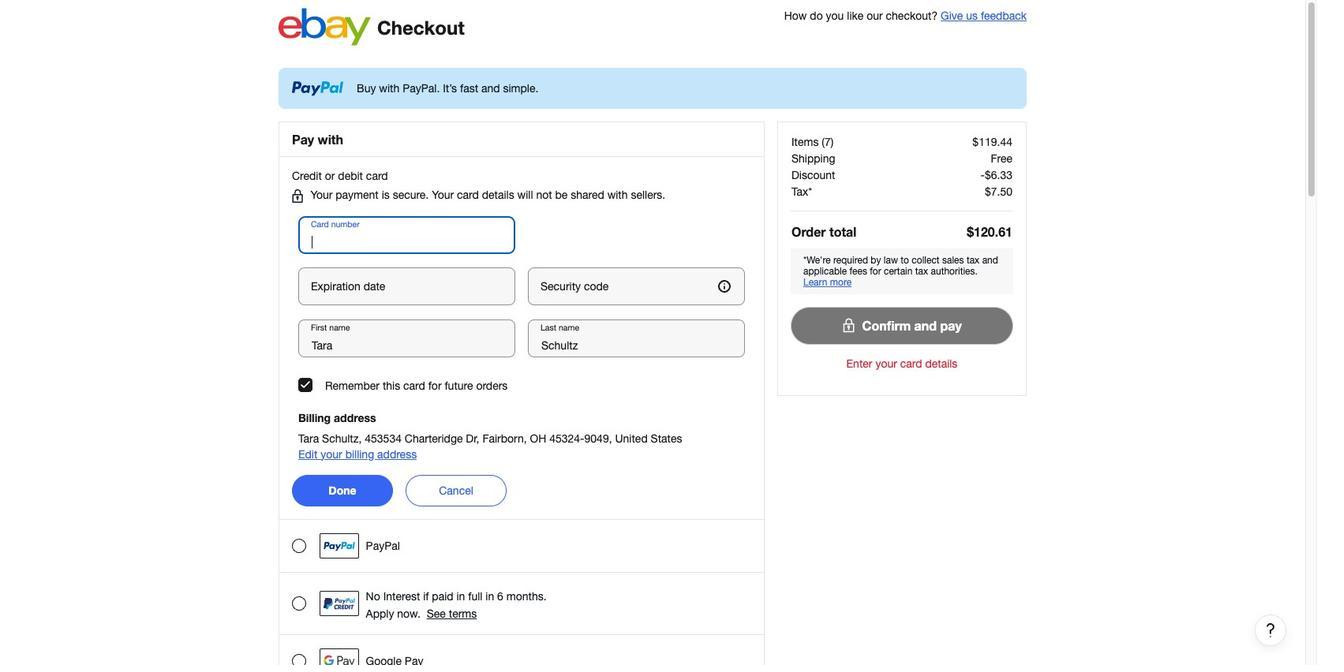 Task type: describe. For each thing, give the bounding box(es) containing it.
help, opens dialogs image
[[1263, 623, 1279, 639]]

sellers.
[[631, 189, 666, 201]]

discount
[[792, 169, 836, 181]]

2 your from the left
[[432, 189, 454, 201]]

remember
[[325, 379, 380, 392]]

be
[[555, 189, 568, 201]]

0 horizontal spatial details
[[482, 189, 514, 201]]

card up is
[[366, 169, 388, 182]]

$6.33
[[985, 169, 1013, 181]]

orders
[[476, 379, 508, 392]]

see terms link
[[427, 607, 477, 620]]

0 horizontal spatial for
[[428, 379, 442, 392]]

pay
[[292, 131, 314, 146]]

card right secure.
[[457, 189, 479, 201]]

paypal credit image
[[319, 590, 360, 617]]

order
[[792, 224, 826, 239]]

to
[[901, 255, 909, 266]]

do
[[810, 9, 823, 22]]

months.
[[507, 590, 547, 603]]

with for pay
[[318, 131, 343, 146]]

-
[[981, 169, 985, 181]]

$120.61
[[967, 224, 1013, 239]]

1 horizontal spatial tax
[[967, 255, 980, 266]]

credit or debit card
[[292, 169, 388, 182]]

45324-
[[550, 432, 585, 445]]

fast
[[460, 82, 478, 95]]

items
[[792, 135, 819, 148]]

edit
[[298, 448, 318, 461]]

learn more link
[[804, 277, 852, 288]]

will
[[517, 189, 533, 201]]

or
[[325, 169, 335, 182]]

tara
[[298, 432, 319, 445]]

and text icon image
[[292, 188, 304, 204]]

*we're required by law to collect sales tax and applicable fees for certain tax authorities. learn more
[[804, 255, 998, 288]]

free
[[991, 152, 1013, 165]]

united
[[615, 432, 648, 445]]

done button
[[292, 475, 393, 506]]

paid
[[432, 590, 454, 603]]

0 vertical spatial your
[[876, 357, 897, 370]]

order total
[[792, 224, 857, 239]]

1 in from the left
[[457, 590, 465, 603]]

dr,
[[466, 432, 480, 445]]

2 in from the left
[[486, 590, 494, 603]]

paypal
[[366, 540, 400, 552]]

and inside button
[[915, 318, 937, 333]]

billing
[[345, 448, 374, 461]]

schultz,
[[322, 432, 362, 445]]

how
[[784, 9, 807, 22]]

full
[[468, 590, 483, 603]]

law
[[884, 255, 898, 266]]

card down confirm and pay at the right
[[900, 357, 922, 370]]

this
[[383, 379, 400, 392]]

fairborn,
[[483, 432, 527, 445]]

if
[[423, 590, 429, 603]]

main content containing pay with
[[279, 9, 1287, 665]]

*we're
[[804, 255, 831, 266]]

our
[[867, 9, 883, 22]]

confirm and pay button
[[791, 307, 1014, 345]]

1 your from the left
[[311, 189, 333, 201]]

see
[[427, 607, 446, 620]]

checkout
[[377, 17, 465, 39]]

done
[[329, 484, 357, 497]]

6
[[497, 590, 504, 603]]

certain
[[884, 266, 913, 277]]

0 horizontal spatial and
[[481, 82, 500, 95]]

1 horizontal spatial details
[[925, 357, 958, 370]]

items (7)
[[792, 135, 834, 148]]

not
[[536, 189, 552, 201]]

no interest if paid in full in 6 months. apply now. see terms
[[366, 590, 547, 620]]

confirm and pay
[[862, 318, 962, 333]]

give us feedback link
[[941, 9, 1027, 22]]

collect
[[912, 255, 940, 266]]

enter your card details
[[847, 357, 958, 370]]

apply
[[366, 607, 394, 620]]

card right this
[[403, 379, 425, 392]]

credit
[[292, 169, 322, 182]]



Task type: vqa. For each thing, say whether or not it's contained in the screenshot.
'simple.'
yes



Task type: locate. For each thing, give the bounding box(es) containing it.
authorities.
[[931, 266, 978, 277]]

with
[[379, 82, 400, 95], [318, 131, 343, 146], [608, 189, 628, 201]]

2 vertical spatial and
[[915, 318, 937, 333]]

pay with
[[292, 131, 343, 146]]

and right fast
[[481, 82, 500, 95]]

0 horizontal spatial your
[[321, 448, 342, 461]]

terms
[[449, 607, 477, 620]]

your down schultz,
[[321, 448, 342, 461]]

future
[[445, 379, 473, 392]]

buy with paypal. it's fast and simple.
[[357, 82, 539, 95]]

2 vertical spatial with
[[608, 189, 628, 201]]

tax
[[967, 255, 980, 266], [915, 266, 928, 277]]

cancel
[[439, 484, 473, 497]]

with right buy
[[379, 82, 400, 95]]

states
[[651, 432, 682, 445]]

and left pay
[[915, 318, 937, 333]]

no
[[366, 590, 380, 603]]

1 vertical spatial and
[[982, 255, 998, 266]]

interest
[[383, 590, 420, 603]]

shared
[[571, 189, 604, 201]]

us
[[966, 9, 978, 22]]

now.
[[397, 607, 421, 620]]

0 vertical spatial and
[[481, 82, 500, 95]]

with right "shared"
[[608, 189, 628, 201]]

applicable
[[804, 266, 847, 277]]

you
[[826, 9, 844, 22]]

0 horizontal spatial in
[[457, 590, 465, 603]]

and
[[481, 82, 500, 95], [982, 255, 998, 266], [915, 318, 937, 333]]

for left future
[[428, 379, 442, 392]]

$119.44
[[973, 135, 1013, 148]]

1 vertical spatial details
[[925, 357, 958, 370]]

0 vertical spatial for
[[870, 266, 881, 277]]

simple.
[[503, 82, 539, 95]]

2 horizontal spatial with
[[608, 189, 628, 201]]

your payment is secure. your card details will not be shared with sellers.
[[311, 189, 666, 201]]

0 vertical spatial address
[[334, 411, 376, 424]]

0 horizontal spatial your
[[311, 189, 333, 201]]

give
[[941, 9, 963, 22]]

details
[[482, 189, 514, 201], [925, 357, 958, 370]]

like
[[847, 9, 864, 22]]

in left "full"
[[457, 590, 465, 603]]

edit your billing address button
[[298, 448, 417, 461]]

1 horizontal spatial your
[[876, 357, 897, 370]]

2 horizontal spatial and
[[982, 255, 998, 266]]

1 vertical spatial for
[[428, 379, 442, 392]]

your right 'enter'
[[876, 357, 897, 370]]

tax right sales
[[967, 255, 980, 266]]

details left will
[[482, 189, 514, 201]]

by
[[871, 255, 881, 266]]

tax*
[[792, 185, 812, 198]]

0 horizontal spatial with
[[318, 131, 343, 146]]

enter
[[847, 357, 873, 370]]

and down $120.61
[[982, 255, 998, 266]]

0 horizontal spatial tax
[[915, 266, 928, 277]]

address up schultz,
[[334, 411, 376, 424]]

1 vertical spatial address
[[377, 448, 417, 461]]

and inside *we're required by law to collect sales tax and applicable fees for certain tax authorities. learn more
[[982, 255, 998, 266]]

your
[[311, 189, 333, 201], [432, 189, 454, 201]]

-$6.33
[[981, 169, 1013, 181]]

1 vertical spatial with
[[318, 131, 343, 146]]

1 horizontal spatial with
[[379, 82, 400, 95]]

9049,
[[585, 432, 612, 445]]

(7)
[[822, 135, 834, 148]]

your right secure.
[[432, 189, 454, 201]]

learn
[[804, 277, 828, 288]]

confirm
[[862, 318, 911, 333]]

billing address tara schultz, 453534 charteridge dr, fairborn, oh 45324-9049, united states edit your billing address
[[298, 411, 682, 461]]

for
[[870, 266, 881, 277], [428, 379, 442, 392]]

select google pay image
[[319, 648, 360, 665]]

1 horizontal spatial your
[[432, 189, 454, 201]]

total
[[830, 224, 857, 239]]

remember this card for future orders
[[325, 379, 508, 392]]

paypal.
[[403, 82, 440, 95]]

pay
[[941, 318, 962, 333]]

fees
[[850, 266, 867, 277]]

1 vertical spatial your
[[321, 448, 342, 461]]

main content
[[279, 9, 1287, 665]]

payment
[[336, 189, 379, 201]]

in left 6
[[486, 590, 494, 603]]

your down or
[[311, 189, 333, 201]]

oh
[[530, 432, 546, 445]]

453534
[[365, 432, 402, 445]]

None text field
[[298, 216, 515, 254], [298, 268, 515, 306], [528, 268, 745, 306], [298, 320, 515, 358], [528, 320, 745, 358], [298, 216, 515, 254], [298, 268, 515, 306], [528, 268, 745, 306], [298, 320, 515, 358], [528, 320, 745, 358]]

more
[[830, 277, 852, 288]]

1 horizontal spatial in
[[486, 590, 494, 603]]

address down 453534
[[377, 448, 417, 461]]

feedback
[[981, 9, 1027, 22]]

for inside *we're required by law to collect sales tax and applicable fees for certain tax authorities. learn more
[[870, 266, 881, 277]]

secure.
[[393, 189, 429, 201]]

for right fees
[[870, 266, 881, 277]]

with for buy
[[379, 82, 400, 95]]

billing
[[298, 411, 331, 424]]

paypal image
[[319, 533, 360, 559]]

checkout?
[[886, 9, 938, 22]]

charteridge
[[405, 432, 463, 445]]

how do you like our checkout? give us feedback
[[784, 9, 1027, 22]]

address
[[334, 411, 376, 424], [377, 448, 417, 461]]

details down pay
[[925, 357, 958, 370]]

cancel button
[[406, 475, 507, 506]]

0 horizontal spatial address
[[334, 411, 376, 424]]

it's
[[443, 82, 457, 95]]

with right "pay"
[[318, 131, 343, 146]]

1 horizontal spatial and
[[915, 318, 937, 333]]

buy
[[357, 82, 376, 95]]

your inside billing address tara schultz, 453534 charteridge dr, fairborn, oh 45324-9049, united states edit your billing address
[[321, 448, 342, 461]]

0 vertical spatial with
[[379, 82, 400, 95]]

tax right to
[[915, 266, 928, 277]]

1 horizontal spatial address
[[377, 448, 417, 461]]

$7.50
[[985, 185, 1013, 198]]

required
[[834, 255, 868, 266]]

is
[[382, 189, 390, 201]]

debit
[[338, 169, 363, 182]]

0 vertical spatial details
[[482, 189, 514, 201]]

1 horizontal spatial for
[[870, 266, 881, 277]]

sales
[[942, 255, 964, 266]]



